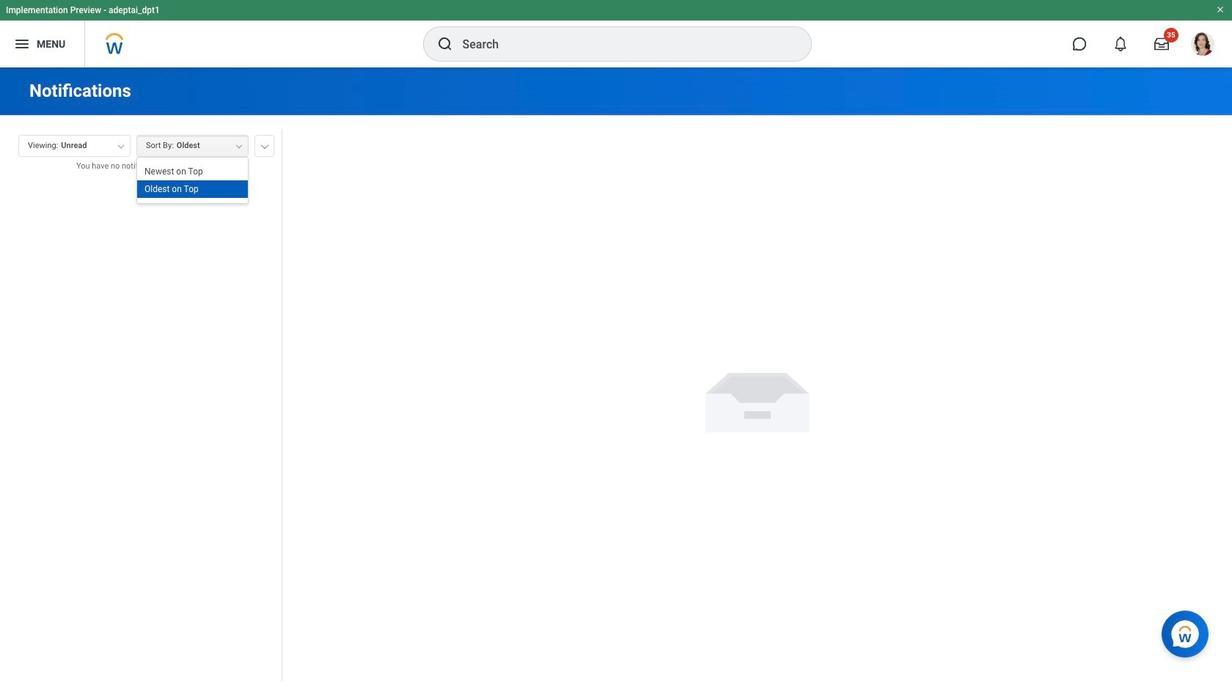 Task type: locate. For each thing, give the bounding box(es) containing it.
main content
[[0, 68, 1233, 682]]

banner
[[0, 0, 1233, 68]]

Search Workday  search field
[[463, 28, 781, 60]]

reading pane region
[[283, 116, 1233, 682]]

tab panel
[[0, 128, 282, 682]]



Task type: vqa. For each thing, say whether or not it's contained in the screenshot.
'Notifications Large' image
yes



Task type: describe. For each thing, give the bounding box(es) containing it.
justify image
[[13, 35, 31, 53]]

more image
[[260, 142, 269, 149]]

inbox large image
[[1155, 37, 1170, 51]]

notifications large image
[[1114, 37, 1129, 51]]

sort by list box
[[137, 163, 248, 198]]

search image
[[436, 35, 454, 53]]

inbox items list box
[[0, 183, 282, 682]]

close environment banner image
[[1217, 5, 1225, 14]]

profile logan mcneil image
[[1192, 32, 1215, 59]]



